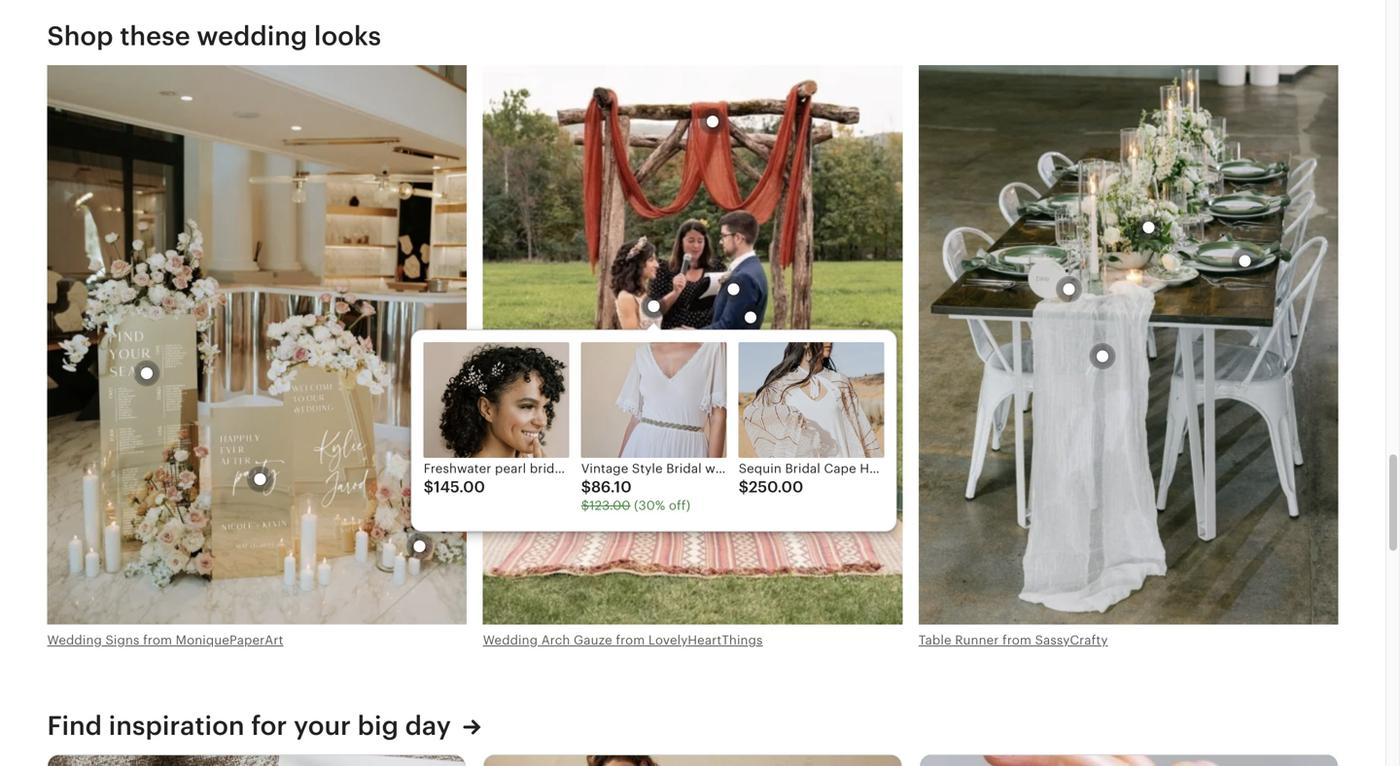 Task type: describe. For each thing, give the bounding box(es) containing it.
123.00
[[590, 499, 631, 513]]

250.00
[[749, 479, 804, 496]]

arch
[[542, 633, 570, 648]]

signs
[[106, 633, 140, 648]]

moniquepaperart
[[176, 633, 284, 648]]

inspiration
[[109, 711, 245, 741]]

day
[[405, 711, 451, 741]]

86.10
[[591, 479, 632, 496]]

freshwater pearl bridal hair pin set of 2 by twigs & honey - sparkling crystal droplets hair pin set of 3 - style #2115 image
[[424, 342, 570, 458]]

big
[[358, 711, 399, 741]]

wedding
[[197, 21, 308, 51]]

runner
[[955, 633, 999, 648]]

wedding for wedding arch gauze from lovelyheartthings
[[483, 633, 538, 648]]

these
[[120, 21, 190, 51]]

for
[[251, 711, 287, 741]]

table
[[919, 633, 952, 648]]

find
[[47, 711, 102, 741]]

table runner from sassycrafty
[[919, 633, 1108, 648]]

gauze
[[574, 633, 613, 648]]

your
[[294, 711, 351, 741]]

lovelyheartthings
[[649, 633, 763, 648]]

wedding for wedding signs from moniquepaperart
[[47, 633, 102, 648]]

sassycrafty
[[1036, 633, 1108, 648]]

off)
[[669, 499, 691, 513]]



Task type: locate. For each thing, give the bounding box(es) containing it.
$ for 250.00
[[739, 479, 749, 496]]

looks
[[314, 21, 382, 51]]

$ 250.00
[[739, 479, 804, 496]]

image containing listing table runner from sassycrafty image
[[919, 65, 1339, 625]]

from
[[143, 633, 172, 648], [616, 633, 645, 648], [1003, 633, 1032, 648]]

2 from from the left
[[616, 633, 645, 648]]

from right the gauze
[[616, 633, 645, 648]]

$ 86.10 $ 123.00 (30% off)
[[581, 479, 691, 513]]

0 horizontal spatial from
[[143, 633, 172, 648]]

tooltip containing $
[[411, 325, 898, 532]]

tooltip
[[411, 325, 898, 532]]

wedding
[[47, 633, 102, 648], [483, 633, 538, 648]]

from right runner
[[1003, 633, 1032, 648]]

wedding left signs
[[47, 633, 102, 648]]

0 horizontal spatial wedding
[[47, 633, 102, 648]]

1 wedding from the left
[[47, 633, 102, 648]]

image containing listing wedding arch gauze from lovelyheartthings image
[[483, 65, 903, 625]]

1 from from the left
[[143, 633, 172, 648]]

from for table
[[1003, 633, 1032, 648]]

3 from from the left
[[1003, 633, 1032, 648]]

$ for 145.00
[[424, 479, 434, 496]]

(30%
[[634, 499, 666, 513]]

1 horizontal spatial from
[[616, 633, 645, 648]]

shop
[[47, 21, 113, 51]]

from right signs
[[143, 633, 172, 648]]

wedding signs from moniquepaperart
[[47, 633, 284, 648]]

1 horizontal spatial wedding
[[483, 633, 538, 648]]

vintage style bridal wedding belt, crystal beaded satin wedding sash, embellishment unique pattern bridal sash #4066 image
[[581, 342, 727, 458]]

table runner from sassycrafty link
[[919, 633, 1108, 648]]

$ 145.00
[[424, 479, 485, 496]]

wedding arch gauze from lovelyheartthings
[[483, 633, 763, 648]]

2 wedding from the left
[[483, 633, 538, 648]]

2 horizontal spatial from
[[1003, 633, 1032, 648]]

wedding signs from moniquepaperart link
[[47, 633, 284, 648]]

shop these wedding looks
[[47, 21, 382, 51]]

from for wedding
[[143, 633, 172, 648]]

image containing listing wedding signs from moniquepaperart image
[[47, 65, 467, 625]]

$ for 86.10
[[581, 479, 591, 496]]

$
[[424, 479, 434, 496], [581, 479, 591, 496], [739, 479, 749, 496], [581, 499, 590, 513]]

find inspiration for your big day link
[[47, 708, 481, 743]]

wedding arch gauze from lovelyheartthings link
[[483, 633, 763, 648]]

sequin bridal cape halloween costume art deco style tulle ivory embroidered cape wedding veil alternative rose gold geometric design image
[[739, 342, 885, 458]]

wedding left arch
[[483, 633, 538, 648]]

145.00
[[434, 479, 485, 496]]

find inspiration for your big day
[[47, 711, 458, 741]]



Task type: vqa. For each thing, say whether or not it's contained in the screenshot.
"Sequin Bridal Cape Halloween Costume Art Deco Style Tulle Ivory Embroidered Cape Wedding Veil Alternative Rose Gold Geometric Design" "image" at the right of page
yes



